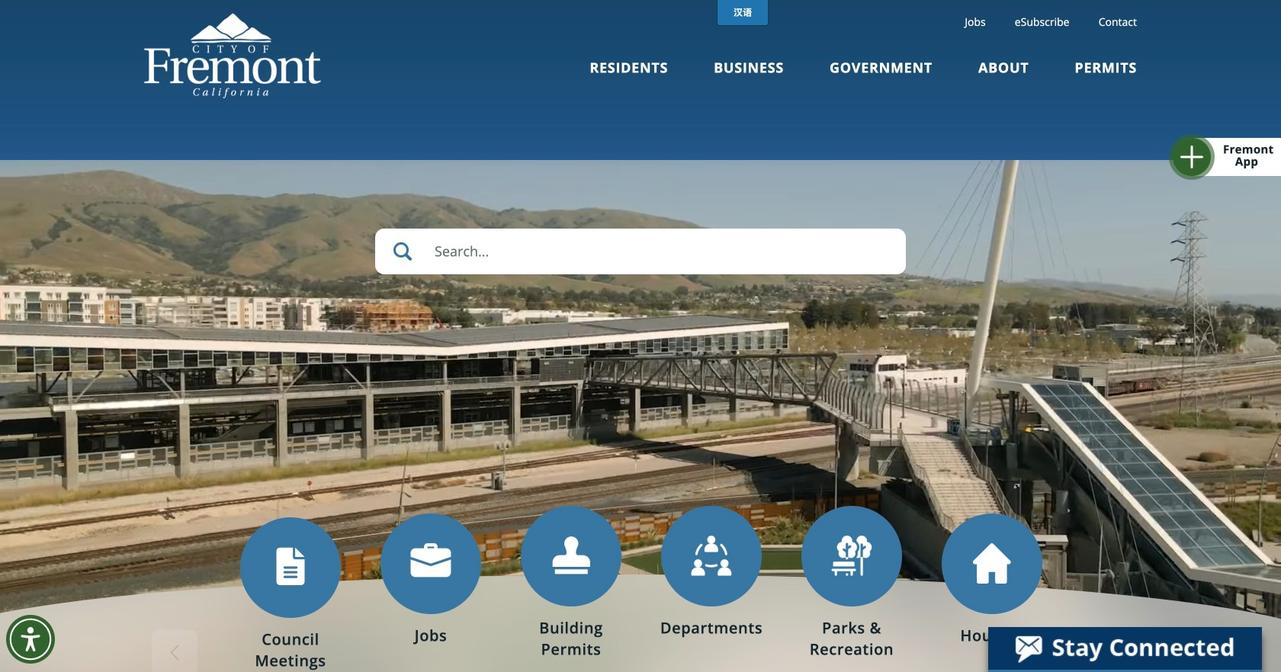 Task type: describe. For each thing, give the bounding box(es) containing it.
cta 2 employmentcenter image
[[411, 544, 451, 578]]

Search text field
[[375, 229, 906, 275]]

cta 5 departments image
[[691, 536, 732, 577]]

stay connected image
[[988, 628, 1261, 670]]

file lines image
[[270, 548, 311, 588]]



Task type: vqa. For each thing, say whether or not it's contained in the screenshot.
Department
no



Task type: locate. For each thing, give the bounding box(es) containing it.
stamp approval image
[[551, 536, 591, 577]]

house image
[[973, 544, 1011, 584]]

cta 6 departments image
[[832, 536, 872, 577]]



